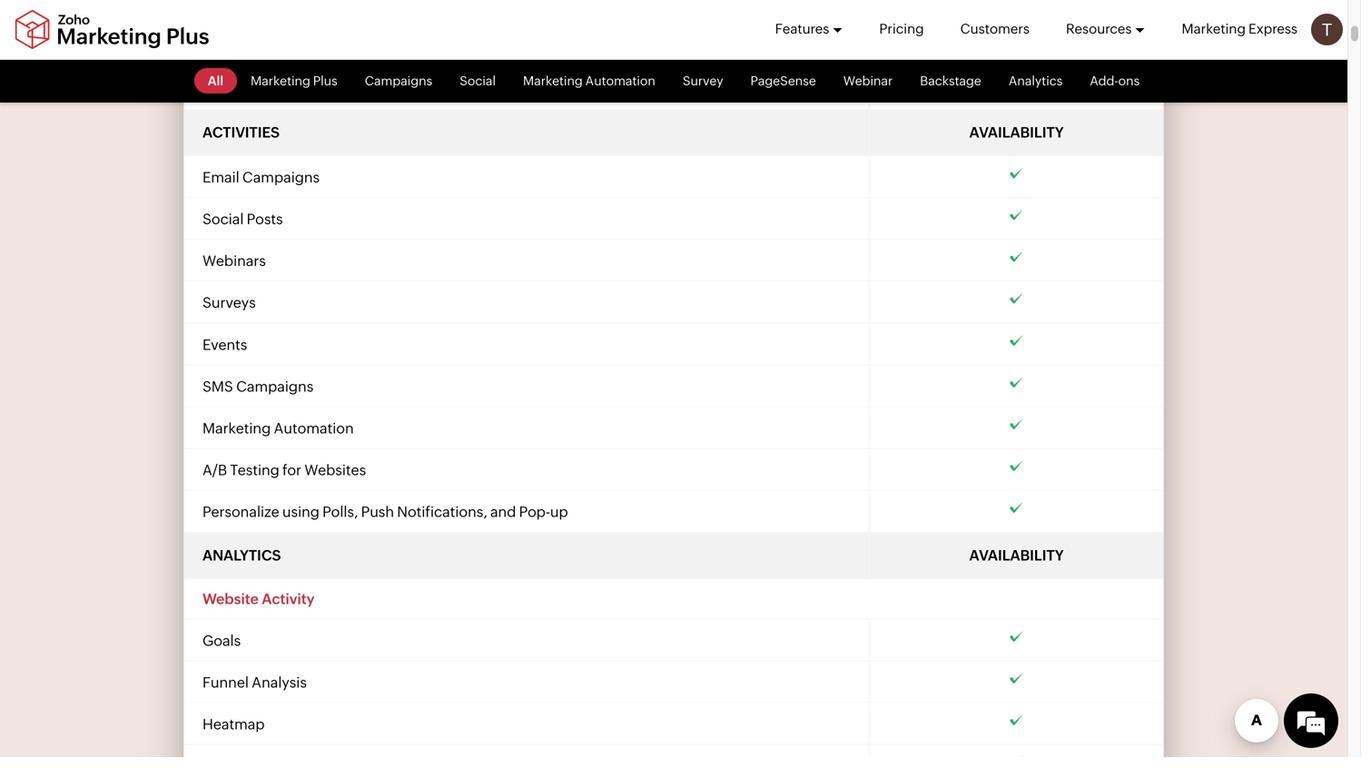 Task type: locate. For each thing, give the bounding box(es) containing it.
social for social posts
[[203, 211, 244, 227]]

marketing
[[1182, 21, 1246, 37], [203, 420, 271, 437]]

social
[[460, 74, 496, 88], [203, 211, 244, 227]]

marketing left express
[[1182, 21, 1246, 37]]

website activity
[[203, 591, 315, 607]]

add-ons
[[1090, 74, 1140, 88]]

spend up all
[[203, 39, 247, 56]]

customers link
[[960, 0, 1030, 58]]

funnel analysis
[[203, 674, 307, 691]]

backstage
[[920, 74, 982, 88]]

analysis up the marketing plus
[[250, 39, 305, 56]]

marketing express
[[1182, 21, 1298, 37]]

spend for spend summary
[[203, 81, 247, 97]]

1 vertical spatial spend
[[203, 81, 247, 97]]

summary
[[250, 81, 315, 97]]

add-
[[1090, 74, 1119, 88]]

personalize
[[203, 504, 279, 520]]

sms campaigns
[[203, 378, 314, 395]]

availability
[[969, 124, 1064, 141], [969, 547, 1064, 564]]

analysis
[[250, 39, 305, 56], [252, 674, 307, 691]]

analysis for spend analysis
[[250, 39, 305, 56]]

resources
[[1066, 21, 1132, 37]]

2 vertical spatial campaigns
[[236, 378, 314, 395]]

a/b
[[203, 462, 227, 479]]

0 vertical spatial analysis
[[250, 39, 305, 56]]

0 vertical spatial spend
[[203, 39, 247, 56]]

analysis for funnel analysis
[[252, 674, 307, 691]]

0 vertical spatial social
[[460, 74, 496, 88]]

personalize using polls, push notifications, and pop-up
[[203, 504, 568, 520]]

spend up activities
[[203, 81, 247, 97]]

0 vertical spatial availability
[[969, 124, 1064, 141]]

1 vertical spatial marketing
[[203, 420, 271, 437]]

marketing for marketing express
[[1182, 21, 1246, 37]]

pricing
[[879, 21, 924, 37]]

1 vertical spatial analysis
[[252, 674, 307, 691]]

goals
[[203, 632, 241, 649]]

1 spend from the top
[[203, 39, 247, 56]]

1 vertical spatial availability
[[969, 547, 1064, 564]]

customers
[[960, 21, 1030, 37]]

0 vertical spatial marketing
[[1182, 21, 1246, 37]]

spend
[[203, 39, 247, 56], [203, 81, 247, 97]]

1 vertical spatial campaigns
[[242, 169, 320, 186]]

survey
[[683, 74, 723, 88]]

campaigns for sms campaigns
[[236, 378, 314, 395]]

0 horizontal spatial marketing
[[203, 420, 271, 437]]

activities
[[203, 124, 280, 141]]

automation
[[274, 420, 354, 437]]

polls,
[[323, 504, 358, 520]]

2 availability from the top
[[969, 547, 1064, 564]]

for
[[282, 462, 301, 479]]

all
[[208, 74, 223, 88]]

testing
[[230, 462, 280, 479]]

pricing link
[[879, 0, 924, 58]]

express
[[1249, 21, 1298, 37]]

0 horizontal spatial social
[[203, 211, 244, 227]]

1 availability from the top
[[969, 124, 1064, 141]]

and
[[490, 504, 516, 520]]

terry turtle image
[[1311, 14, 1343, 45]]

campaigns
[[365, 74, 432, 88], [242, 169, 320, 186], [236, 378, 314, 395]]

campaigns for email campaigns
[[242, 169, 320, 186]]

marketing up testing
[[203, 420, 271, 437]]

marketing for marketing automation
[[203, 420, 271, 437]]

websites
[[304, 462, 366, 479]]

1 horizontal spatial social
[[460, 74, 496, 88]]

2 spend from the top
[[203, 81, 247, 97]]

webinars
[[203, 253, 266, 269]]

analysis right 'funnel'
[[252, 674, 307, 691]]

marketing automation
[[523, 74, 656, 88]]

1 vertical spatial social
[[203, 211, 244, 227]]

spend summary
[[203, 81, 315, 97]]

1 horizontal spatial marketing
[[1182, 21, 1246, 37]]



Task type: vqa. For each thing, say whether or not it's contained in the screenshot.
free at bottom
no



Task type: describe. For each thing, give the bounding box(es) containing it.
email
[[203, 169, 239, 186]]

spend for spend analysis
[[203, 39, 247, 56]]

marketing express link
[[1182, 0, 1298, 58]]

ons
[[1119, 74, 1140, 88]]

events
[[203, 336, 247, 353]]

email campaigns
[[203, 169, 320, 186]]

social posts
[[203, 211, 283, 227]]

sms
[[203, 378, 233, 395]]

up
[[550, 504, 568, 520]]

marketing automation
[[203, 420, 354, 437]]

analytics
[[1009, 74, 1063, 88]]

social for social
[[460, 74, 496, 88]]

heatmap
[[203, 716, 265, 733]]

surveys
[[203, 294, 256, 311]]

activity
[[262, 591, 315, 607]]

notifications,
[[397, 504, 487, 520]]

0 vertical spatial campaigns
[[365, 74, 432, 88]]

webinar
[[843, 74, 893, 88]]

features
[[775, 21, 829, 37]]

marketing plus
[[251, 74, 338, 88]]

resources link
[[1066, 0, 1146, 58]]

pop-
[[519, 504, 550, 520]]

push
[[361, 504, 394, 520]]

spend analysis
[[203, 39, 305, 56]]

availability for activities
[[969, 124, 1064, 141]]

zoho marketingplus logo image
[[14, 10, 211, 49]]

posts
[[247, 211, 283, 227]]

pagesense
[[751, 74, 816, 88]]

features link
[[775, 0, 843, 58]]

funnel
[[203, 674, 249, 691]]

website
[[203, 591, 259, 607]]

availability for analytics
[[969, 547, 1064, 564]]

a/b testing for websites
[[203, 462, 366, 479]]

analytics
[[203, 547, 281, 564]]

using
[[282, 504, 320, 520]]



